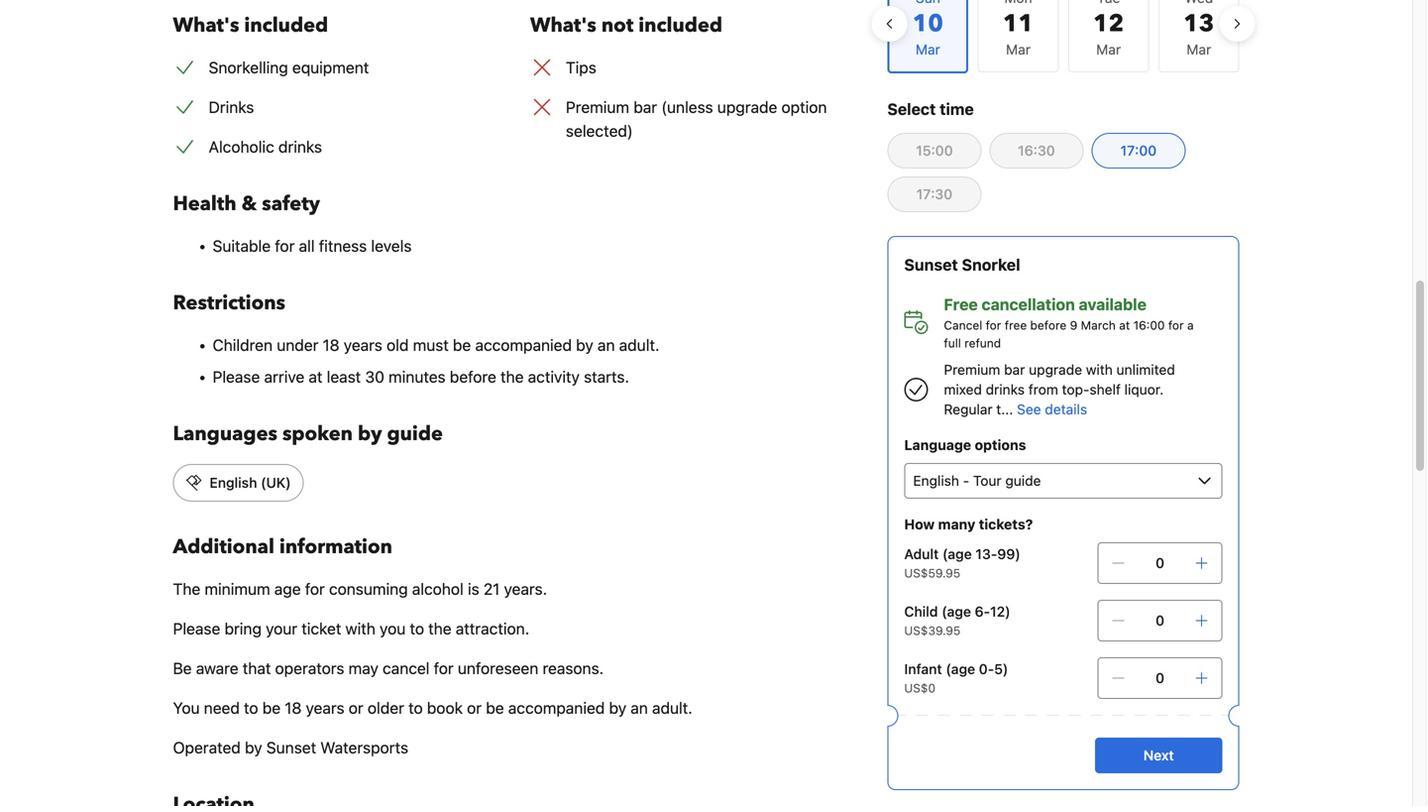 Task type: describe. For each thing, give the bounding box(es) containing it.
infant (age 0-5) us$0
[[905, 661, 1009, 695]]

2 included from the left
[[639, 12, 723, 39]]

upgrade inside "premium bar upgrade with unlimited mixed drinks from top-shelf liquor. regular t..."
[[1029, 361, 1083, 378]]

years.
[[504, 580, 547, 598]]

be
[[173, 659, 192, 678]]

(age for child
[[942, 603, 972, 620]]

select time
[[888, 100, 974, 118]]

infant
[[905, 661, 943, 677]]

english (uk)
[[210, 474, 291, 491]]

for right the age
[[305, 580, 325, 598]]

you
[[173, 698, 200, 717]]

0 for child (age 6-12)
[[1156, 612, 1165, 629]]

snorkelling
[[209, 58, 288, 77]]

refund
[[965, 336, 1002, 350]]

12)
[[991, 603, 1011, 620]]

13
[[1184, 7, 1215, 40]]

operated
[[173, 738, 241, 757]]

mar for 11
[[1006, 41, 1031, 58]]

see
[[1017, 401, 1042, 417]]

9
[[1070, 318, 1078, 332]]

cancel
[[944, 318, 983, 332]]

reasons.
[[543, 659, 604, 678]]

17:00
[[1121, 142, 1157, 159]]

tickets?
[[979, 516, 1033, 532]]

selected)
[[566, 121, 633, 140]]

that
[[243, 659, 271, 678]]

free cancellation available cancel for free before 9 march at 16:00 for a full refund
[[944, 295, 1194, 350]]

next button
[[1096, 738, 1223, 773]]

region containing 11
[[872, 0, 1256, 81]]

0 horizontal spatial be
[[263, 698, 281, 717]]

15:00
[[916, 142, 953, 159]]

sunset snorkel
[[905, 255, 1021, 274]]

guide
[[387, 420, 443, 448]]

operated by sunset watersports
[[173, 738, 409, 757]]

be aware that operators may cancel for unforeseen reasons.
[[173, 659, 604, 678]]

drinks
[[209, 98, 254, 116]]

additional
[[173, 533, 275, 561]]

book
[[427, 698, 463, 717]]

from
[[1029, 381, 1059, 398]]

option
[[782, 98, 827, 116]]

suitable for all fitness levels
[[213, 236, 412, 255]]

spoken
[[283, 420, 353, 448]]

drinks inside "premium bar upgrade with unlimited mixed drinks from top-shelf liquor. regular t..."
[[986, 381, 1025, 398]]

cancel
[[383, 659, 430, 678]]

mar for 12
[[1097, 41, 1121, 58]]

0 for infant (age 0-5)
[[1156, 670, 1165, 686]]

under
[[277, 336, 319, 354]]

1 vertical spatial adult.
[[652, 698, 693, 717]]

please for restrictions
[[213, 367, 260, 386]]

you
[[380, 619, 406, 638]]

all
[[299, 236, 315, 255]]

options
[[975, 437, 1027, 453]]

1 or from the left
[[349, 698, 364, 717]]

0 horizontal spatial an
[[598, 336, 615, 354]]

minimum
[[205, 580, 270, 598]]

1 horizontal spatial sunset
[[905, 255, 958, 274]]

snorkel
[[962, 255, 1021, 274]]

us$59.95
[[905, 566, 961, 580]]

bar for (unless
[[634, 98, 657, 116]]

minutes
[[389, 367, 446, 386]]

unlimited
[[1117, 361, 1176, 378]]

17:30
[[917, 186, 953, 202]]

before for minutes
[[450, 367, 497, 386]]

levels
[[371, 236, 412, 255]]

please arrive at least 30 minutes before the activity starts.
[[213, 367, 629, 386]]

premium for mixed
[[944, 361, 1001, 378]]

bar for upgrade
[[1005, 361, 1026, 378]]

13 mar
[[1184, 7, 1215, 58]]

mixed
[[944, 381, 982, 398]]

(uk)
[[261, 474, 291, 491]]

aware
[[196, 659, 239, 678]]

us$39.95
[[905, 624, 961, 638]]

0 horizontal spatial 18
[[285, 698, 302, 717]]

1 included from the left
[[244, 12, 328, 39]]

old
[[387, 336, 409, 354]]

tips
[[566, 58, 597, 77]]

bring
[[225, 619, 262, 638]]

details
[[1045, 401, 1088, 417]]

safety
[[262, 190, 320, 218]]

liquor.
[[1125, 381, 1164, 398]]

time
[[940, 100, 974, 118]]

languages spoken by guide
[[173, 420, 443, 448]]

for left 'a'
[[1169, 318, 1184, 332]]

0 vertical spatial accompanied
[[475, 336, 572, 354]]

1 horizontal spatial be
[[453, 336, 471, 354]]

0 vertical spatial years
[[344, 336, 383, 354]]

older
[[368, 698, 404, 717]]

alcohol
[[412, 580, 464, 598]]

shelf
[[1090, 381, 1121, 398]]

1 vertical spatial years
[[306, 698, 345, 717]]

how many tickets?
[[905, 516, 1033, 532]]

the minimum age for consuming alcohol is 21 years.
[[173, 580, 547, 598]]

available
[[1079, 295, 1147, 314]]

before for free
[[1031, 318, 1067, 332]]

watersports
[[321, 738, 409, 757]]

health
[[173, 190, 237, 218]]

at inside 'free cancellation available cancel for free before 9 march at 16:00 for a full refund'
[[1120, 318, 1130, 332]]

to right need in the bottom left of the page
[[244, 698, 258, 717]]

(unless
[[662, 98, 713, 116]]

adult
[[905, 546, 939, 562]]

0-
[[979, 661, 995, 677]]

premium bar (unless upgrade option selected)
[[566, 98, 827, 140]]

not
[[602, 12, 634, 39]]

to left book
[[409, 698, 423, 717]]

16:30
[[1018, 142, 1056, 159]]

march
[[1081, 318, 1116, 332]]



Task type: vqa. For each thing, say whether or not it's contained in the screenshot.
Genius discounts available at this property. image
no



Task type: locate. For each thing, give the bounding box(es) containing it.
1 horizontal spatial with
[[1086, 361, 1113, 378]]

0 horizontal spatial at
[[309, 367, 323, 386]]

1 vertical spatial with
[[346, 619, 376, 638]]

12
[[1094, 7, 1124, 40]]

mar down 12
[[1097, 41, 1121, 58]]

0 vertical spatial upgrade
[[718, 98, 778, 116]]

premium inside "premium bar upgrade with unlimited mixed drinks from top-shelf liquor. regular t..."
[[944, 361, 1001, 378]]

child (age 6-12) us$39.95
[[905, 603, 1011, 638]]

0 horizontal spatial what's
[[173, 12, 239, 39]]

please bring your ticket with you to the attraction.
[[173, 619, 530, 638]]

18 right under
[[323, 336, 340, 354]]

1 horizontal spatial an
[[631, 698, 648, 717]]

sunset
[[905, 255, 958, 274], [266, 738, 316, 757]]

restrictions
[[173, 290, 286, 317]]

1 vertical spatial 0
[[1156, 612, 1165, 629]]

1 horizontal spatial 18
[[323, 336, 340, 354]]

alcoholic drinks
[[209, 137, 322, 156]]

21
[[484, 580, 500, 598]]

1 horizontal spatial at
[[1120, 318, 1130, 332]]

0 vertical spatial before
[[1031, 318, 1067, 332]]

please down children
[[213, 367, 260, 386]]

(age for adult
[[943, 546, 972, 562]]

0 vertical spatial at
[[1120, 318, 1130, 332]]

0 vertical spatial sunset
[[905, 255, 958, 274]]

(age left "13-"
[[943, 546, 972, 562]]

included up "snorkelling equipment"
[[244, 12, 328, 39]]

alcoholic
[[209, 137, 274, 156]]

with up shelf
[[1086, 361, 1113, 378]]

bar up t...
[[1005, 361, 1026, 378]]

activity
[[528, 367, 580, 386]]

1 vertical spatial upgrade
[[1029, 361, 1083, 378]]

what's for what's included
[[173, 12, 239, 39]]

1 vertical spatial sunset
[[266, 738, 316, 757]]

2 horizontal spatial be
[[486, 698, 504, 717]]

0 for adult (age 13-99)
[[1156, 555, 1165, 571]]

1 horizontal spatial premium
[[944, 361, 1001, 378]]

0 horizontal spatial bar
[[634, 98, 657, 116]]

0 horizontal spatial with
[[346, 619, 376, 638]]

bar
[[634, 98, 657, 116], [1005, 361, 1026, 378]]

2 what's from the left
[[530, 12, 597, 39]]

1 vertical spatial at
[[309, 367, 323, 386]]

2 or from the left
[[467, 698, 482, 717]]

an
[[598, 336, 615, 354], [631, 698, 648, 717]]

or right book
[[467, 698, 482, 717]]

3 0 from the top
[[1156, 670, 1165, 686]]

1 vertical spatial drinks
[[986, 381, 1025, 398]]

mar inside 12 mar
[[1097, 41, 1121, 58]]

the for restrictions
[[501, 367, 524, 386]]

least
[[327, 367, 361, 386]]

1 horizontal spatial or
[[467, 698, 482, 717]]

the for additional information
[[429, 619, 452, 638]]

2 vertical spatial (age
[[946, 661, 976, 677]]

premium inside premium bar (unless upgrade option selected)
[[566, 98, 630, 116]]

languages
[[173, 420, 278, 448]]

0 horizontal spatial upgrade
[[718, 98, 778, 116]]

what's included
[[173, 12, 328, 39]]

free
[[1005, 318, 1027, 332]]

1 vertical spatial 18
[[285, 698, 302, 717]]

before inside 'free cancellation available cancel for free before 9 march at 16:00 for a full refund'
[[1031, 318, 1067, 332]]

0 vertical spatial an
[[598, 336, 615, 354]]

1 vertical spatial please
[[173, 619, 220, 638]]

2 vertical spatial 0
[[1156, 670, 1165, 686]]

0 vertical spatial with
[[1086, 361, 1113, 378]]

mar down the 13
[[1187, 41, 1212, 58]]

3 mar from the left
[[1187, 41, 1212, 58]]

your
[[266, 619, 298, 638]]

to
[[410, 619, 424, 638], [244, 698, 258, 717], [409, 698, 423, 717]]

2 horizontal spatial mar
[[1187, 41, 1212, 58]]

for up refund
[[986, 318, 1002, 332]]

language options
[[905, 437, 1027, 453]]

1 what's from the left
[[173, 12, 239, 39]]

at left least
[[309, 367, 323, 386]]

english
[[210, 474, 257, 491]]

please for additional information
[[173, 619, 220, 638]]

1 horizontal spatial included
[[639, 12, 723, 39]]

years down the operators on the left bottom
[[306, 698, 345, 717]]

language
[[905, 437, 972, 453]]

consuming
[[329, 580, 408, 598]]

how
[[905, 516, 935, 532]]

&
[[242, 190, 257, 218]]

0 horizontal spatial before
[[450, 367, 497, 386]]

with
[[1086, 361, 1113, 378], [346, 619, 376, 638]]

(age inside infant (age 0-5) us$0
[[946, 661, 976, 677]]

adult.
[[619, 336, 660, 354], [652, 698, 693, 717]]

bar inside "premium bar upgrade with unlimited mixed drinks from top-shelf liquor. regular t..."
[[1005, 361, 1026, 378]]

unforeseen
[[458, 659, 539, 678]]

before left 9
[[1031, 318, 1067, 332]]

0 horizontal spatial included
[[244, 12, 328, 39]]

0 horizontal spatial or
[[349, 698, 364, 717]]

1 vertical spatial the
[[429, 619, 452, 638]]

equipment
[[292, 58, 369, 77]]

included
[[244, 12, 328, 39], [639, 12, 723, 39]]

many
[[939, 516, 976, 532]]

mar inside 13 mar
[[1187, 41, 1212, 58]]

1 vertical spatial accompanied
[[508, 698, 605, 717]]

drinks up safety
[[279, 137, 322, 156]]

be right must
[[453, 336, 471, 354]]

accompanied down reasons.
[[508, 698, 605, 717]]

2 0 from the top
[[1156, 612, 1165, 629]]

mar inside 11 mar
[[1006, 41, 1031, 58]]

or left older
[[349, 698, 364, 717]]

0 horizontal spatial mar
[[1006, 41, 1031, 58]]

be
[[453, 336, 471, 354], [263, 698, 281, 717], [486, 698, 504, 717]]

bar inside premium bar (unless upgrade option selected)
[[634, 98, 657, 116]]

0 vertical spatial premium
[[566, 98, 630, 116]]

mar for 13
[[1187, 41, 1212, 58]]

be down that
[[263, 698, 281, 717]]

premium up mixed at the right top of page
[[944, 361, 1001, 378]]

at down available in the top right of the page
[[1120, 318, 1130, 332]]

99)
[[998, 546, 1021, 562]]

1 horizontal spatial before
[[1031, 318, 1067, 332]]

(age left 6-
[[942, 603, 972, 620]]

for right cancel
[[434, 659, 454, 678]]

18
[[323, 336, 340, 354], [285, 698, 302, 717]]

please down 'the'
[[173, 619, 220, 638]]

or
[[349, 698, 364, 717], [467, 698, 482, 717]]

1 vertical spatial (age
[[942, 603, 972, 620]]

what's up tips
[[530, 12, 597, 39]]

(age left 0- in the bottom of the page
[[946, 661, 976, 677]]

upgrade up 'from' at the right of the page
[[1029, 361, 1083, 378]]

1 vertical spatial before
[[450, 367, 497, 386]]

2 mar from the left
[[1097, 41, 1121, 58]]

select
[[888, 100, 936, 118]]

1 horizontal spatial the
[[501, 367, 524, 386]]

starts.
[[584, 367, 629, 386]]

sunset left watersports
[[266, 738, 316, 757]]

bar left (unless
[[634, 98, 657, 116]]

you need to be 18 years or older to book or be accompanied by an adult.
[[173, 698, 693, 717]]

accompanied up activity
[[475, 336, 572, 354]]

0 vertical spatial please
[[213, 367, 260, 386]]

upgrade left option
[[718, 98, 778, 116]]

be down unforeseen
[[486, 698, 504, 717]]

what's not included
[[530, 12, 723, 39]]

with left you
[[346, 619, 376, 638]]

what's up snorkelling
[[173, 12, 239, 39]]

0 vertical spatial adult.
[[619, 336, 660, 354]]

attraction.
[[456, 619, 530, 638]]

before down children under 18 years old must be accompanied by an adult.
[[450, 367, 497, 386]]

1 horizontal spatial bar
[[1005, 361, 1026, 378]]

top-
[[1062, 381, 1090, 398]]

premium for selected)
[[566, 98, 630, 116]]

5)
[[995, 661, 1009, 677]]

accompanied
[[475, 336, 572, 354], [508, 698, 605, 717]]

see details link
[[1017, 401, 1088, 417]]

adult (age 13-99) us$59.95
[[905, 546, 1021, 580]]

children
[[213, 336, 273, 354]]

what's for what's not included
[[530, 12, 597, 39]]

1 horizontal spatial mar
[[1097, 41, 1121, 58]]

premium up selected)
[[566, 98, 630, 116]]

suitable
[[213, 236, 271, 255]]

ticket
[[302, 619, 341, 638]]

information
[[280, 533, 393, 561]]

to right you
[[410, 619, 424, 638]]

upgrade inside premium bar (unless upgrade option selected)
[[718, 98, 778, 116]]

the
[[501, 367, 524, 386], [429, 619, 452, 638]]

1 horizontal spatial what's
[[530, 12, 597, 39]]

child
[[905, 603, 938, 620]]

premium bar upgrade with unlimited mixed drinks from top-shelf liquor. regular t...
[[944, 361, 1176, 417]]

1 vertical spatial premium
[[944, 361, 1001, 378]]

mar down 11
[[1006, 41, 1031, 58]]

at
[[1120, 318, 1130, 332], [309, 367, 323, 386]]

0 vertical spatial 0
[[1156, 555, 1165, 571]]

18 up operated by sunset watersports at the bottom of the page
[[285, 698, 302, 717]]

1 vertical spatial bar
[[1005, 361, 1026, 378]]

need
[[204, 698, 240, 717]]

1 horizontal spatial upgrade
[[1029, 361, 1083, 378]]

the down alcohol
[[429, 619, 452, 638]]

0 vertical spatial the
[[501, 367, 524, 386]]

1 0 from the top
[[1156, 555, 1165, 571]]

arrive
[[264, 367, 305, 386]]

0 horizontal spatial premium
[[566, 98, 630, 116]]

children under 18 years old must be accompanied by an adult.
[[213, 336, 660, 354]]

premium
[[566, 98, 630, 116], [944, 361, 1001, 378]]

0 horizontal spatial sunset
[[266, 738, 316, 757]]

(age inside adult (age 13-99) us$59.95
[[943, 546, 972, 562]]

may
[[349, 659, 379, 678]]

0 horizontal spatial drinks
[[279, 137, 322, 156]]

region
[[872, 0, 1256, 81]]

snorkelling equipment
[[209, 58, 369, 77]]

0 vertical spatial 18
[[323, 336, 340, 354]]

with inside "premium bar upgrade with unlimited mixed drinks from top-shelf liquor. regular t..."
[[1086, 361, 1113, 378]]

(age inside child (age 6-12) us$39.95
[[942, 603, 972, 620]]

sunset up free
[[905, 255, 958, 274]]

years up the '30'
[[344, 336, 383, 354]]

for left all
[[275, 236, 295, 255]]

1 mar from the left
[[1006, 41, 1031, 58]]

drinks
[[279, 137, 322, 156], [986, 381, 1025, 398]]

included right not
[[639, 12, 723, 39]]

full
[[944, 336, 962, 350]]

0 vertical spatial drinks
[[279, 137, 322, 156]]

1 vertical spatial an
[[631, 698, 648, 717]]

regular
[[944, 401, 993, 417]]

12 mar
[[1094, 7, 1124, 58]]

years
[[344, 336, 383, 354], [306, 698, 345, 717]]

next
[[1144, 747, 1174, 763]]

0 vertical spatial bar
[[634, 98, 657, 116]]

operators
[[275, 659, 345, 678]]

16:00
[[1134, 318, 1165, 332]]

0 vertical spatial (age
[[943, 546, 972, 562]]

what's
[[173, 12, 239, 39], [530, 12, 597, 39]]

0 horizontal spatial the
[[429, 619, 452, 638]]

1 horizontal spatial drinks
[[986, 381, 1025, 398]]

the left activity
[[501, 367, 524, 386]]

drinks up t...
[[986, 381, 1025, 398]]

(age for infant
[[946, 661, 976, 677]]



